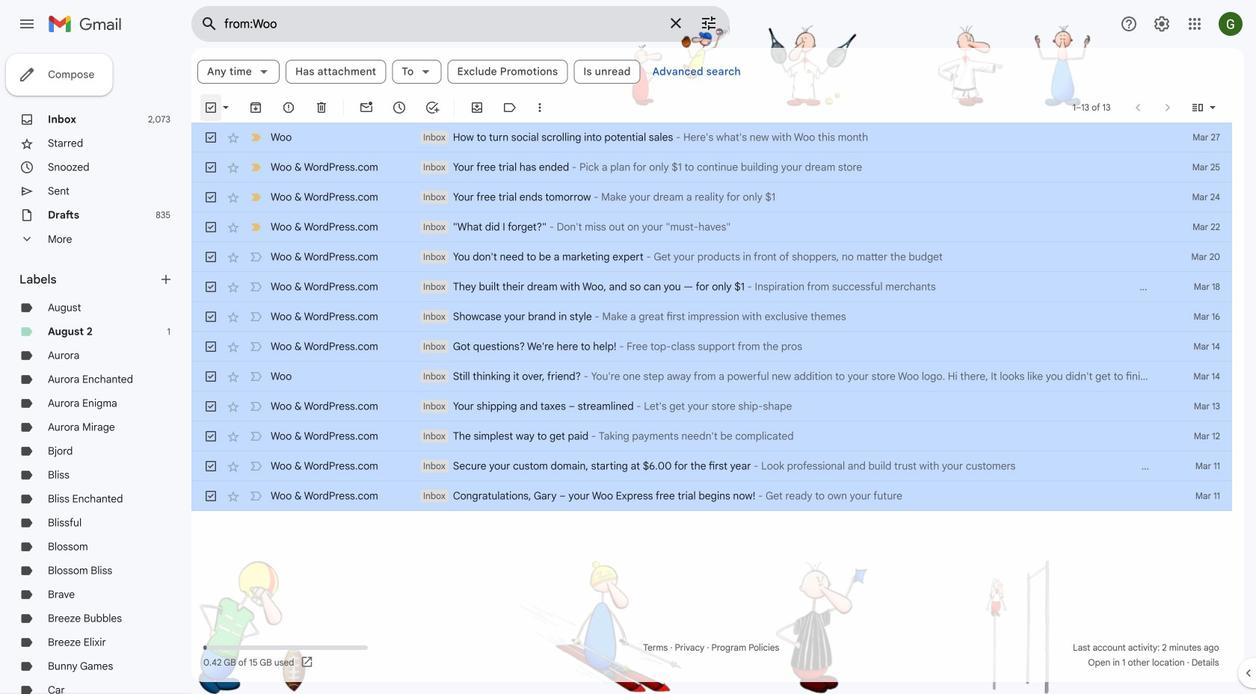 Task type: vqa. For each thing, say whether or not it's contained in the screenshot.
More email options image
yes



Task type: locate. For each thing, give the bounding box(es) containing it.
None checkbox
[[203, 100, 218, 115], [203, 130, 218, 145], [203, 190, 218, 205], [203, 220, 218, 235], [203, 280, 218, 295], [203, 310, 218, 325], [203, 369, 218, 384], [203, 399, 218, 414], [203, 429, 218, 444], [203, 459, 218, 474], [203, 489, 218, 504], [203, 100, 218, 115], [203, 130, 218, 145], [203, 190, 218, 205], [203, 220, 218, 235], [203, 280, 218, 295], [203, 310, 218, 325], [203, 369, 218, 384], [203, 399, 218, 414], [203, 429, 218, 444], [203, 459, 218, 474], [203, 489, 218, 504]]

labels image
[[503, 100, 518, 115]]

archive image
[[248, 100, 263, 115]]

gmail image
[[48, 9, 129, 39]]

main menu image
[[18, 15, 36, 33]]

None search field
[[191, 6, 730, 42]]

heading
[[19, 272, 159, 287]]

snooze image
[[392, 100, 407, 115]]

3 row from the top
[[191, 182, 1232, 212]]

5 row from the top
[[191, 242, 1232, 272]]

move to inbox image
[[470, 100, 485, 115]]

11 row from the top
[[191, 422, 1232, 452]]

navigation
[[0, 48, 191, 695]]

delete image
[[314, 100, 329, 115]]

more email options image
[[532, 100, 547, 115]]

footer
[[191, 641, 1232, 671]]

2 row from the top
[[191, 153, 1232, 182]]

None checkbox
[[203, 160, 218, 175], [203, 250, 218, 265], [203, 340, 218, 354], [203, 160, 218, 175], [203, 250, 218, 265], [203, 340, 218, 354]]

7 row from the top
[[191, 302, 1232, 332]]

settings image
[[1153, 15, 1171, 33]]

toggle split pane mode image
[[1191, 100, 1206, 115]]

row
[[191, 123, 1232, 153], [191, 153, 1232, 182], [191, 182, 1232, 212], [191, 212, 1232, 242], [191, 242, 1232, 272], [191, 272, 1232, 302], [191, 302, 1232, 332], [191, 332, 1232, 362], [191, 362, 1232, 392], [191, 392, 1232, 422], [191, 422, 1232, 452], [191, 452, 1232, 482], [191, 482, 1232, 512]]

12 row from the top
[[191, 452, 1232, 482]]

main content
[[191, 48, 1244, 683]]



Task type: describe. For each thing, give the bounding box(es) containing it.
report spam image
[[281, 100, 296, 115]]

search mail image
[[196, 10, 223, 37]]

8 row from the top
[[191, 332, 1232, 362]]

support image
[[1120, 15, 1138, 33]]

Search mail text field
[[224, 16, 658, 31]]

13 row from the top
[[191, 482, 1232, 512]]

follow link to manage storage image
[[300, 656, 315, 671]]

10 row from the top
[[191, 392, 1232, 422]]

1 row from the top
[[191, 123, 1232, 153]]

6 row from the top
[[191, 272, 1232, 302]]

advanced search options image
[[694, 8, 724, 38]]

clear search image
[[661, 8, 691, 38]]

add to tasks image
[[425, 100, 440, 115]]

4 row from the top
[[191, 212, 1232, 242]]

9 row from the top
[[191, 362, 1232, 392]]



